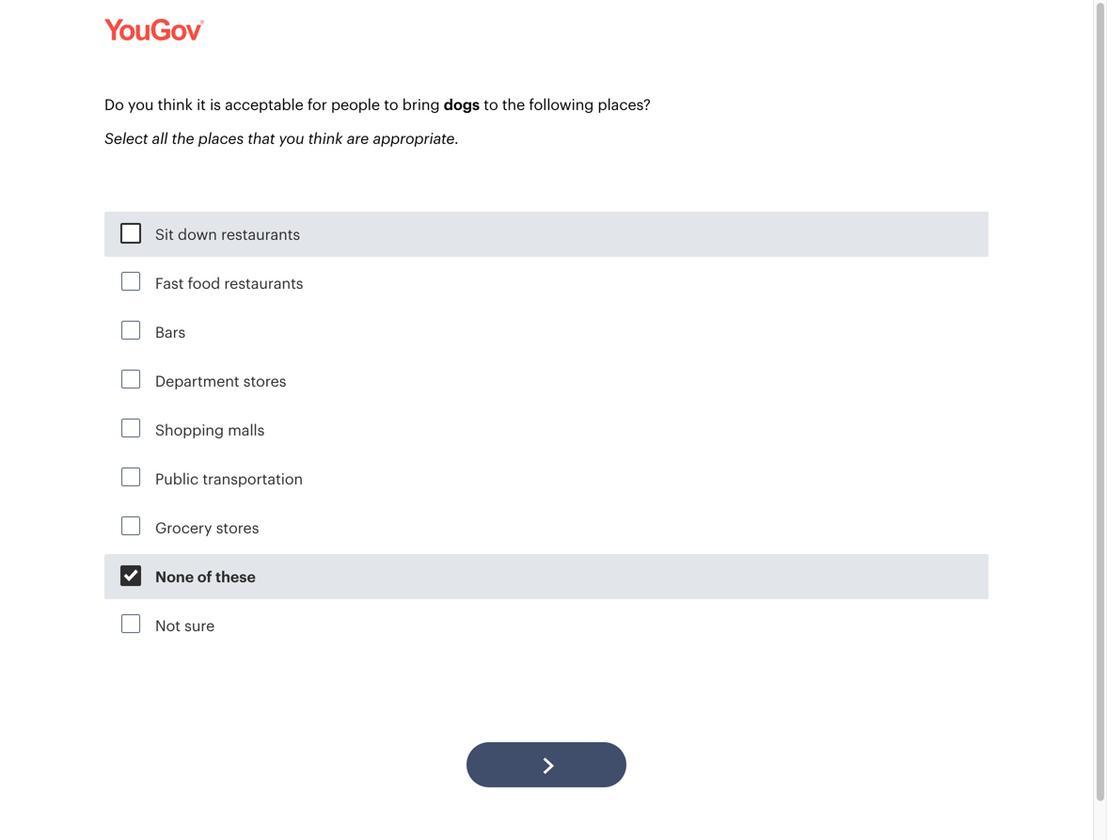 Task type: vqa. For each thing, say whether or not it's contained in the screenshot.
Dogs
yes



Task type: locate. For each thing, give the bounding box(es) containing it.
restaurants right the food
[[224, 274, 303, 292]]

restaurants for sit down restaurants
[[221, 225, 300, 243]]

sit down restaurants
[[155, 225, 300, 243]]

stores for grocery stores
[[216, 519, 259, 536]]

think
[[158, 95, 193, 113], [308, 129, 343, 147]]

think left "it"
[[158, 95, 193, 113]]

1 vertical spatial stores
[[216, 519, 259, 536]]

0 horizontal spatial you
[[128, 95, 154, 113]]

do
[[104, 95, 124, 113]]

sure
[[185, 617, 215, 634]]

you right do
[[128, 95, 154, 113]]

1 to from the left
[[384, 95, 398, 113]]

0 horizontal spatial to
[[384, 95, 398, 113]]

people
[[331, 95, 380, 113]]

stores up malls
[[243, 372, 286, 389]]

food
[[188, 274, 220, 292]]

1 vertical spatial you
[[279, 129, 304, 147]]

these
[[215, 568, 256, 585]]

is
[[210, 95, 221, 113]]

1 vertical spatial the
[[172, 129, 194, 147]]

restaurants up fast food restaurants
[[221, 225, 300, 243]]

to left bring
[[384, 95, 398, 113]]

0 horizontal spatial the
[[172, 129, 194, 147]]

0 vertical spatial restaurants
[[221, 225, 300, 243]]

right image
[[543, 757, 554, 774]]

to right dogs
[[484, 95, 498, 113]]

the left the "following"
[[502, 95, 525, 113]]

the right all
[[172, 129, 194, 147]]

are
[[347, 129, 369, 147]]

down
[[178, 225, 217, 243]]

select all the places that you think are appropriate.
[[104, 129, 459, 147]]

that
[[248, 129, 275, 147]]

restaurants
[[221, 225, 300, 243], [224, 274, 303, 292]]

for
[[308, 95, 327, 113]]

none of these
[[155, 568, 256, 585]]

sit
[[155, 225, 174, 243]]

appropriate.
[[373, 129, 459, 147]]

bars
[[155, 323, 186, 341]]

shopping malls
[[155, 421, 265, 438]]

stores for department stores
[[243, 372, 286, 389]]

0 vertical spatial the
[[502, 95, 525, 113]]

1 vertical spatial restaurants
[[224, 274, 303, 292]]

of
[[197, 568, 212, 585]]

1 horizontal spatial the
[[502, 95, 525, 113]]

0 vertical spatial stores
[[243, 372, 286, 389]]

none
[[155, 568, 194, 585]]

do you think it is acceptable for people to bring dogs to the following places?
[[104, 95, 651, 113]]

you
[[128, 95, 154, 113], [279, 129, 304, 147]]

1 horizontal spatial think
[[308, 129, 343, 147]]

stores up these
[[216, 519, 259, 536]]

the
[[502, 95, 525, 113], [172, 129, 194, 147]]

1 horizontal spatial to
[[484, 95, 498, 113]]

0 horizontal spatial think
[[158, 95, 193, 113]]

stores
[[243, 372, 286, 389], [216, 519, 259, 536]]

not sure
[[155, 617, 215, 634]]

to
[[384, 95, 398, 113], [484, 95, 498, 113]]

following
[[529, 95, 594, 113]]

you right the that
[[279, 129, 304, 147]]

think left are at the top of page
[[308, 129, 343, 147]]

all
[[152, 129, 168, 147]]



Task type: describe. For each thing, give the bounding box(es) containing it.
public transportation
[[155, 470, 303, 487]]

1 horizontal spatial you
[[279, 129, 304, 147]]

malls
[[228, 421, 265, 438]]

places?
[[598, 95, 651, 113]]

0 vertical spatial you
[[128, 95, 154, 113]]

1 vertical spatial think
[[308, 129, 343, 147]]

grocery
[[155, 519, 212, 536]]

2 to from the left
[[484, 95, 498, 113]]

fast
[[155, 274, 184, 292]]

select
[[104, 129, 148, 147]]

department stores
[[155, 372, 286, 389]]

shopping
[[155, 421, 224, 438]]

restaurants for fast food restaurants
[[224, 274, 303, 292]]

fast food restaurants
[[155, 274, 303, 292]]

yougov logo image
[[104, 19, 204, 40]]

transportation
[[203, 470, 303, 487]]

dogs
[[444, 95, 480, 113]]

bring
[[402, 95, 440, 113]]

department
[[155, 372, 239, 389]]

not
[[155, 617, 181, 634]]

places
[[198, 129, 244, 147]]

0 vertical spatial think
[[158, 95, 193, 113]]

grocery stores
[[155, 519, 259, 536]]

acceptable
[[225, 95, 304, 113]]

it
[[197, 95, 206, 113]]

public
[[155, 470, 199, 487]]



